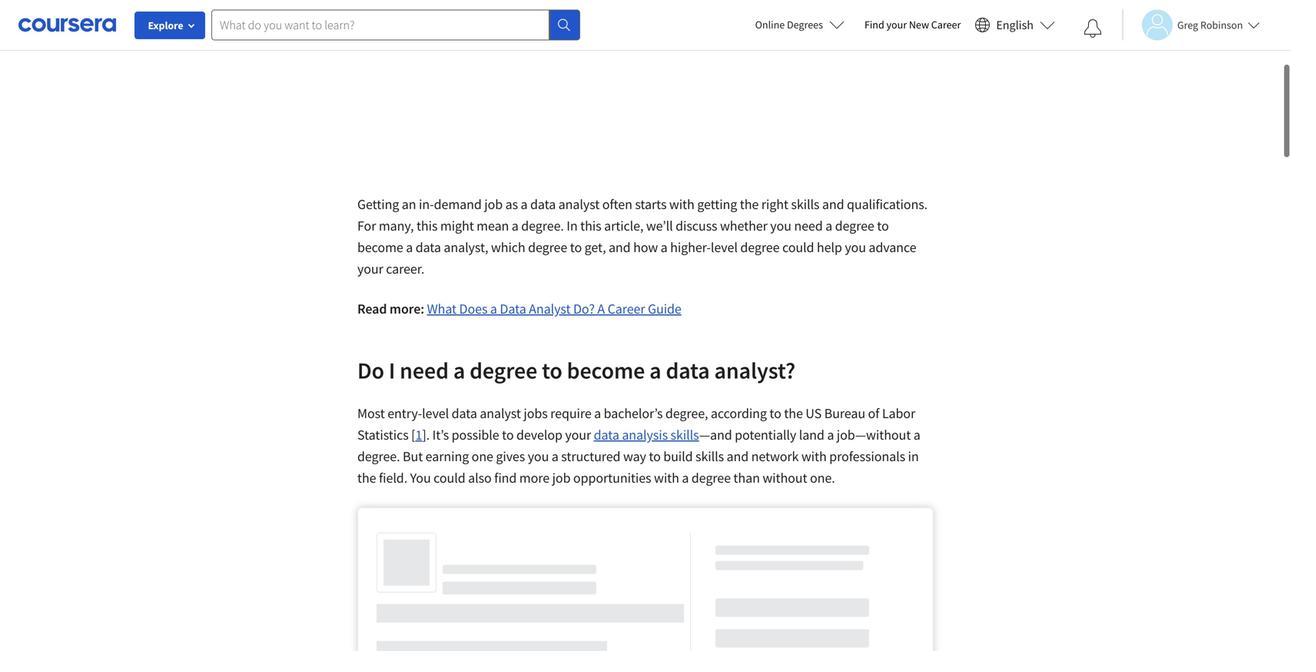 Task type: vqa. For each thing, say whether or not it's contained in the screenshot.
the english Button
yes



Task type: locate. For each thing, give the bounding box(es) containing it.
1 vertical spatial skills
[[671, 426, 699, 444]]

skills inside "—and potentially land a job—without a degree. but earning one gives you a structured way to build skills and network with professionals in the field. you could also find more job opportunities with a degree than without one."
[[696, 448, 724, 465]]

could inside "—and potentially land a job—without a degree. but earning one gives you a structured way to build skills and network with professionals in the field. you could also find more job opportunities with a degree than without one."
[[434, 469, 466, 487]]

level
[[711, 239, 738, 256], [422, 405, 449, 422]]

online
[[756, 18, 785, 32]]

2 horizontal spatial and
[[823, 196, 845, 213]]

whether
[[720, 217, 768, 235]]

could left help
[[783, 239, 815, 256]]

0 horizontal spatial level
[[422, 405, 449, 422]]

as
[[506, 196, 518, 213]]

get,
[[585, 239, 606, 256]]

could
[[783, 239, 815, 256], [434, 469, 466, 487]]

career right a
[[608, 300, 645, 318]]

and up help
[[823, 196, 845, 213]]

but
[[403, 448, 423, 465]]

analyst,
[[444, 239, 489, 256]]

an
[[402, 196, 416, 213]]

your inside getting an in-demand job as a data analyst often starts with getting the right skills and qualifications. for many, this might mean a degree. in this article, we'll discuss whether you need a degree to become a data analyst, which degree to get, and how a higher-level degree could help you advance your career.
[[358, 260, 383, 278]]

in
[[908, 448, 919, 465]]

1 vertical spatial the
[[784, 405, 803, 422]]

0 vertical spatial your
[[887, 18, 907, 32]]

level down whether
[[711, 239, 738, 256]]

to
[[877, 217, 889, 235], [570, 239, 582, 256], [542, 356, 563, 385], [770, 405, 782, 422], [502, 426, 514, 444], [649, 448, 661, 465]]

the inside most entry-level data analyst jobs require a bachelor's degree, according to the us bureau of labor statistics [
[[784, 405, 803, 422]]

could down earning
[[434, 469, 466, 487]]

most entry-level data analyst jobs require a bachelor's degree, according to the us bureau of labor statistics [
[[358, 405, 916, 444]]

0 horizontal spatial this
[[417, 217, 438, 235]]

you
[[410, 469, 431, 487]]

job left as
[[485, 196, 503, 213]]

this
[[417, 217, 438, 235], [581, 217, 602, 235]]

without
[[763, 469, 808, 487]]

0 vertical spatial job
[[485, 196, 503, 213]]

data up possible
[[452, 405, 477, 422]]

0 horizontal spatial and
[[609, 239, 631, 256]]

1 this from the left
[[417, 217, 438, 235]]

land
[[799, 426, 825, 444]]

data up structured
[[594, 426, 620, 444]]

which
[[491, 239, 526, 256]]

1 vertical spatial need
[[400, 356, 449, 385]]

1 horizontal spatial this
[[581, 217, 602, 235]]

2 vertical spatial your
[[565, 426, 591, 444]]

0 vertical spatial degree.
[[521, 217, 564, 235]]

0 vertical spatial need
[[794, 217, 823, 235]]

and inside "—and potentially land a job—without a degree. but earning one gives you a structured way to build skills and network with professionals in the field. you could also find more job opportunities with a degree than without one."
[[727, 448, 749, 465]]

a right how at the top of the page
[[661, 239, 668, 256]]

analyst inside getting an in-demand job as a data analyst often starts with getting the right skills and qualifications. for many, this might mean a degree. in this article, we'll discuss whether you need a degree to become a data analyst, which degree to get, and how a higher-level degree could help you advance your career.
[[559, 196, 600, 213]]

degree left than
[[692, 469, 731, 487]]

analyst?
[[715, 356, 796, 385]]

0 horizontal spatial career
[[608, 300, 645, 318]]

0 vertical spatial could
[[783, 239, 815, 256]]

the up whether
[[740, 196, 759, 213]]

read
[[358, 300, 387, 318]]

0 horizontal spatial become
[[358, 239, 403, 256]]

to up gives
[[502, 426, 514, 444]]

become
[[358, 239, 403, 256], [567, 356, 645, 385]]

1 horizontal spatial the
[[740, 196, 759, 213]]

mean
[[477, 217, 509, 235]]

1 vertical spatial level
[[422, 405, 449, 422]]

level up the it's
[[422, 405, 449, 422]]

with
[[670, 196, 695, 213], [802, 448, 827, 465], [654, 469, 680, 487]]

0 horizontal spatial need
[[400, 356, 449, 385]]

you down develop
[[528, 448, 549, 465]]

job inside "—and potentially land a job—without a degree. but earning one gives you a structured way to build skills and network with professionals in the field. you could also find more job opportunities with a degree than without one."
[[552, 469, 571, 487]]

skills down degree,
[[671, 426, 699, 444]]

job
[[485, 196, 503, 213], [552, 469, 571, 487]]

your left the career.
[[358, 260, 383, 278]]

this down in-
[[417, 217, 438, 235]]

the left field.
[[358, 469, 376, 487]]

job right more at the left bottom of the page
[[552, 469, 571, 487]]

analyst
[[529, 300, 571, 318]]

need inside getting an in-demand job as a data analyst often starts with getting the right skills and qualifications. for many, this might mean a degree. in this article, we'll discuss whether you need a degree to become a data analyst, which degree to get, and how a higher-level degree could help you advance your career.
[[794, 217, 823, 235]]

0 vertical spatial level
[[711, 239, 738, 256]]

1 horizontal spatial your
[[565, 426, 591, 444]]

[featured image] a data analytics degree student works on his laptop in a university library. image
[[358, 0, 934, 157]]

what does a data analyst do? a career guide link
[[427, 300, 682, 318]]

and up than
[[727, 448, 749, 465]]

job—without
[[837, 426, 911, 444]]

skills right the right
[[791, 196, 820, 213]]

with down land
[[802, 448, 827, 465]]

career.
[[386, 260, 425, 278]]

might
[[440, 217, 474, 235]]

0 horizontal spatial degree.
[[358, 448, 400, 465]]

a right land
[[828, 426, 834, 444]]

0 vertical spatial become
[[358, 239, 403, 256]]

could inside getting an in-demand job as a data analyst often starts with getting the right skills and qualifications. for many, this might mean a degree. in this article, we'll discuss whether you need a degree to become a data analyst, which degree to get, and how a higher-level degree could help you advance your career.
[[783, 239, 815, 256]]

and down article,
[[609, 239, 631, 256]]

a
[[598, 300, 605, 318]]

career right new
[[932, 18, 961, 32]]

1 vertical spatial and
[[609, 239, 631, 256]]

2 vertical spatial you
[[528, 448, 549, 465]]

0 vertical spatial the
[[740, 196, 759, 213]]

this right in
[[581, 217, 602, 235]]

advance
[[869, 239, 917, 256]]

Search catalog text field
[[211, 10, 550, 40]]

robinson
[[1201, 18, 1244, 32]]

with up discuss
[[670, 196, 695, 213]]

1 vertical spatial analyst
[[480, 405, 521, 422]]

one
[[472, 448, 494, 465]]

degree inside "—and potentially land a job—without a degree. but earning one gives you a structured way to build skills and network with professionals in the field. you could also find more job opportunities with a degree than without one."
[[692, 469, 731, 487]]

guide
[[648, 300, 682, 318]]

1 vertical spatial job
[[552, 469, 571, 487]]

degree. left in
[[521, 217, 564, 235]]

data
[[530, 196, 556, 213], [416, 239, 441, 256], [666, 356, 710, 385], [452, 405, 477, 422], [594, 426, 620, 444]]

2 vertical spatial the
[[358, 469, 376, 487]]

professionals
[[830, 448, 906, 465]]

a down the does
[[453, 356, 465, 385]]

None search field
[[211, 10, 580, 40]]

0 horizontal spatial the
[[358, 469, 376, 487]]

1 horizontal spatial degree.
[[521, 217, 564, 235]]

become down for
[[358, 239, 403, 256]]

career
[[932, 18, 961, 32], [608, 300, 645, 318]]

it's
[[433, 426, 449, 444]]

2 vertical spatial and
[[727, 448, 749, 465]]

to left get,
[[570, 239, 582, 256]]

1 horizontal spatial level
[[711, 239, 738, 256]]

way
[[623, 448, 647, 465]]

0 vertical spatial you
[[771, 217, 792, 235]]

do
[[358, 356, 384, 385]]

1 vertical spatial career
[[608, 300, 645, 318]]

a up help
[[826, 217, 833, 235]]

0 vertical spatial career
[[932, 18, 961, 32]]

become up 'bachelor's'
[[567, 356, 645, 385]]

and
[[823, 196, 845, 213], [609, 239, 631, 256], [727, 448, 749, 465]]

need right i at left
[[400, 356, 449, 385]]

2 vertical spatial skills
[[696, 448, 724, 465]]

bureau
[[825, 405, 866, 422]]

job inside getting an in-demand job as a data analyst often starts with getting the right skills and qualifications. for many, this might mean a degree. in this article, we'll discuss whether you need a degree to become a data analyst, which degree to get, and how a higher-level degree could help you advance your career.
[[485, 196, 503, 213]]

2 horizontal spatial you
[[845, 239, 866, 256]]

you right help
[[845, 239, 866, 256]]

the inside getting an in-demand job as a data analyst often starts with getting the right skills and qualifications. for many, this might mean a degree. in this article, we'll discuss whether you need a degree to become a data analyst, which degree to get, and how a higher-level degree could help you advance your career.
[[740, 196, 759, 213]]

need up help
[[794, 217, 823, 235]]

degree. down statistics
[[358, 448, 400, 465]]

1 vertical spatial degree.
[[358, 448, 400, 465]]

you inside "—and potentially land a job—without a degree. but earning one gives you a structured way to build skills and network with professionals in the field. you could also find more job opportunities with a degree than without one."
[[528, 448, 549, 465]]

to up potentially
[[770, 405, 782, 422]]

a
[[521, 196, 528, 213], [512, 217, 519, 235], [826, 217, 833, 235], [406, 239, 413, 256], [661, 239, 668, 256], [490, 300, 497, 318], [453, 356, 465, 385], [650, 356, 662, 385], [594, 405, 601, 422], [828, 426, 834, 444], [914, 426, 921, 444], [552, 448, 559, 465], [682, 469, 689, 487]]

to right way
[[649, 448, 661, 465]]

a down build
[[682, 469, 689, 487]]

2 horizontal spatial the
[[784, 405, 803, 422]]

the inside "—and potentially land a job—without a degree. but earning one gives you a structured way to build skills and network with professionals in the field. you could also find more job opportunities with a degree than without one."
[[358, 469, 376, 487]]

0 horizontal spatial you
[[528, 448, 549, 465]]

the
[[740, 196, 759, 213], [784, 405, 803, 422], [358, 469, 376, 487]]

how
[[634, 239, 658, 256]]

does
[[459, 300, 488, 318]]

a up 'bachelor's'
[[650, 356, 662, 385]]

than
[[734, 469, 760, 487]]

1 vertical spatial your
[[358, 260, 383, 278]]

your down require
[[565, 426, 591, 444]]

1 horizontal spatial could
[[783, 239, 815, 256]]

0 vertical spatial with
[[670, 196, 695, 213]]

degree.
[[521, 217, 564, 235], [358, 448, 400, 465]]

getting an in-demand job as a data analyst often starts with getting the right skills and qualifications. for many, this might mean a degree. in this article, we'll discuss whether you need a degree to become a data analyst, which degree to get, and how a higher-level degree could help you advance your career.
[[358, 196, 928, 278]]

to inside "—and potentially land a job—without a degree. but earning one gives you a structured way to build skills and network with professionals in the field. you could also find more job opportunities with a degree than without one."
[[649, 448, 661, 465]]

data right as
[[530, 196, 556, 213]]

1 horizontal spatial job
[[552, 469, 571, 487]]

1 horizontal spatial and
[[727, 448, 749, 465]]

online degrees button
[[743, 8, 857, 42]]

help
[[817, 239, 843, 256]]

to inside most entry-level data analyst jobs require a bachelor's degree, according to the us bureau of labor statistics [
[[770, 405, 782, 422]]

right
[[762, 196, 789, 213]]

a right require
[[594, 405, 601, 422]]

degree down in
[[528, 239, 568, 256]]

1 horizontal spatial analyst
[[559, 196, 600, 213]]

do i need a degree to become a data analyst?
[[358, 356, 796, 385]]

0 horizontal spatial could
[[434, 469, 466, 487]]

you down the right
[[771, 217, 792, 235]]

to up jobs
[[542, 356, 563, 385]]

explore button
[[135, 12, 205, 39]]

data up the career.
[[416, 239, 441, 256]]

1 horizontal spatial need
[[794, 217, 823, 235]]

degree. inside getting an in-demand job as a data analyst often starts with getting the right skills and qualifications. for many, this might mean a degree. in this article, we'll discuss whether you need a degree to become a data analyst, which degree to get, and how a higher-level degree could help you advance your career.
[[521, 217, 564, 235]]

0 horizontal spatial analyst
[[480, 405, 521, 422]]

a down as
[[512, 217, 519, 235]]

0 vertical spatial skills
[[791, 196, 820, 213]]

analyst up in
[[559, 196, 600, 213]]

0 horizontal spatial job
[[485, 196, 503, 213]]

with down build
[[654, 469, 680, 487]]

need
[[794, 217, 823, 235], [400, 356, 449, 385]]

1 vertical spatial could
[[434, 469, 466, 487]]

the left us
[[784, 405, 803, 422]]

degree up help
[[835, 217, 875, 235]]

skills down —and
[[696, 448, 724, 465]]

0 horizontal spatial your
[[358, 260, 383, 278]]

analyst up possible
[[480, 405, 521, 422]]

1 horizontal spatial career
[[932, 18, 961, 32]]

0 vertical spatial analyst
[[559, 196, 600, 213]]

your right find in the top of the page
[[887, 18, 907, 32]]

1 horizontal spatial become
[[567, 356, 645, 385]]



Task type: describe. For each thing, give the bounding box(es) containing it.
in-
[[419, 196, 434, 213]]

getting
[[698, 196, 738, 213]]

field.
[[379, 469, 408, 487]]

].
[[422, 426, 430, 444]]

level inside getting an in-demand job as a data analyst often starts with getting the right skills and qualifications. for many, this might mean a degree. in this article, we'll discuss whether you need a degree to become a data analyst, which degree to get, and how a higher-level degree could help you advance your career.
[[711, 239, 738, 256]]

—and potentially land a job—without a degree. but earning one gives you a structured way to build skills and network with professionals in the field. you could also find more job opportunities with a degree than without one.
[[358, 426, 921, 487]]

greg robinson button
[[1123, 10, 1260, 40]]

level inside most entry-level data analyst jobs require a bachelor's degree, according to the us bureau of labor statistics [
[[422, 405, 449, 422]]

0 vertical spatial and
[[823, 196, 845, 213]]

statistics
[[358, 426, 409, 444]]

find
[[495, 469, 517, 487]]

starts
[[635, 196, 667, 213]]

explore
[[148, 18, 183, 32]]

1 horizontal spatial you
[[771, 217, 792, 235]]

degrees
[[787, 18, 823, 32]]

in
[[567, 217, 578, 235]]

a right as
[[521, 196, 528, 213]]

with inside getting an in-demand job as a data analyst often starts with getting the right skills and qualifications. for many, this might mean a degree. in this article, we'll discuss whether you need a degree to become a data analyst, which degree to get, and how a higher-level degree could help you advance your career.
[[670, 196, 695, 213]]

network
[[752, 448, 799, 465]]

a up the career.
[[406, 239, 413, 256]]

find your new career link
[[857, 15, 969, 35]]

analyst inside most entry-level data analyst jobs require a bachelor's degree, according to the us bureau of labor statistics [
[[480, 405, 521, 422]]

to down qualifications.
[[877, 217, 889, 235]]

entry-
[[388, 405, 422, 422]]

1 ]. it's possible to develop your data analysis skills
[[416, 426, 699, 444]]

english
[[997, 17, 1034, 33]]

read more: what does a data analyst do? a career guide
[[358, 300, 682, 318]]

article,
[[604, 217, 644, 235]]

we'll
[[646, 217, 673, 235]]

for
[[358, 217, 376, 235]]

degree,
[[666, 405, 708, 422]]

more
[[520, 469, 550, 487]]

often
[[603, 196, 633, 213]]

greg robinson
[[1178, 18, 1244, 32]]

a left data
[[490, 300, 497, 318]]

most
[[358, 405, 385, 422]]

potentially
[[735, 426, 797, 444]]

possible
[[452, 426, 499, 444]]

i
[[389, 356, 395, 385]]

show notifications image
[[1084, 19, 1103, 38]]

find
[[865, 18, 885, 32]]

more:
[[390, 300, 424, 318]]

jobs
[[524, 405, 548, 422]]

opportunities
[[574, 469, 652, 487]]

getting
[[358, 196, 399, 213]]

many,
[[379, 217, 414, 235]]

one.
[[810, 469, 835, 487]]

labor
[[883, 405, 916, 422]]

degree down whether
[[741, 239, 780, 256]]

skills inside getting an in-demand job as a data analyst often starts with getting the right skills and qualifications. for many, this might mean a degree. in this article, we'll discuss whether you need a degree to become a data analyst, which degree to get, and how a higher-level degree could help you advance your career.
[[791, 196, 820, 213]]

require
[[551, 405, 592, 422]]

build
[[664, 448, 693, 465]]

discuss
[[676, 217, 718, 235]]

analysis
[[622, 426, 668, 444]]

1 link
[[416, 426, 422, 444]]

new
[[909, 18, 930, 32]]

data inside most entry-level data analyst jobs require a bachelor's degree, according to the us bureau of labor statistics [
[[452, 405, 477, 422]]

become inside getting an in-demand job as a data analyst often starts with getting the right skills and qualifications. for many, this might mean a degree. in this article, we'll discuss whether you need a degree to become a data analyst, which degree to get, and how a higher-level degree could help you advance your career.
[[358, 239, 403, 256]]

higher-
[[671, 239, 711, 256]]

1 vertical spatial with
[[802, 448, 827, 465]]

a down 1 ]. it's possible to develop your data analysis skills
[[552, 448, 559, 465]]

also
[[468, 469, 492, 487]]

coursera image
[[18, 12, 116, 37]]

develop
[[517, 426, 563, 444]]

2 horizontal spatial your
[[887, 18, 907, 32]]

data up degree,
[[666, 356, 710, 385]]

structured
[[561, 448, 621, 465]]

greg
[[1178, 18, 1199, 32]]

online degrees
[[756, 18, 823, 32]]

a inside most entry-level data analyst jobs require a bachelor's degree, according to the us bureau of labor statistics [
[[594, 405, 601, 422]]

1
[[416, 426, 422, 444]]

us
[[806, 405, 822, 422]]

what
[[427, 300, 457, 318]]

find your new career
[[865, 18, 961, 32]]

degree up jobs
[[470, 356, 538, 385]]

gives
[[496, 448, 525, 465]]

earning
[[426, 448, 469, 465]]

data analysis skills link
[[594, 426, 699, 444]]

2 vertical spatial with
[[654, 469, 680, 487]]

bachelor's
[[604, 405, 663, 422]]

qualifications.
[[847, 196, 928, 213]]

a up in
[[914, 426, 921, 444]]

data
[[500, 300, 526, 318]]

—and
[[699, 426, 732, 444]]

2 this from the left
[[581, 217, 602, 235]]

according
[[711, 405, 767, 422]]

1 vertical spatial become
[[567, 356, 645, 385]]

degree. inside "—and potentially land a job—without a degree. but earning one gives you a structured way to build skills and network with professionals in the field. you could also find more job opportunities with a degree than without one."
[[358, 448, 400, 465]]

english button
[[969, 0, 1062, 50]]

of
[[868, 405, 880, 422]]

1 vertical spatial you
[[845, 239, 866, 256]]

demand
[[434, 196, 482, 213]]



